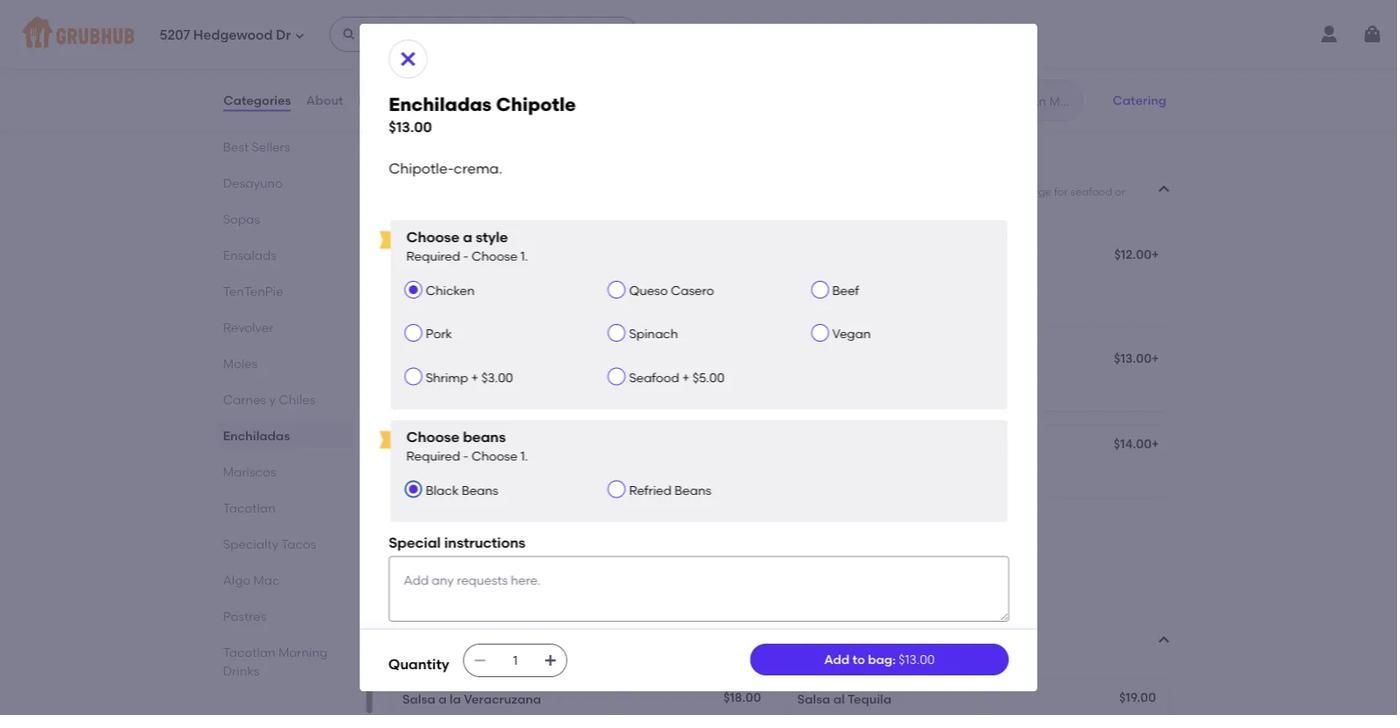 Task type: describe. For each thing, give the bounding box(es) containing it.
$18.00
[[724, 691, 761, 706]]

best
[[223, 139, 248, 154]]

1 vertical spatial $13.00
[[1114, 351, 1152, 366]]

1 vertical spatial svg image
[[544, 654, 558, 668]]

plancha
[[402, 75, 452, 90]]

best sellers
[[223, 139, 290, 154]]

mariscos for mariscos shrimp or salmon. served with rice and sauteed vegetables.
[[388, 620, 472, 643]]

moles.
[[504, 550, 543, 565]]

pork,
[[602, 186, 627, 199]]

tacotlan morning drinks
[[223, 645, 327, 679]]

drinks
[[223, 664, 259, 679]]

tomato
[[824, 274, 868, 289]]

flag.
[[561, 274, 587, 289]]

1 vertical spatial add
[[824, 653, 850, 668]]

chicken
[[425, 283, 474, 298]]

quantity
[[388, 656, 449, 673]]

salsa for salsa verde and sour cream.
[[402, 464, 435, 479]]

beef for beef
[[832, 283, 859, 298]]

beans,
[[402, 93, 443, 108]]

0 vertical spatial choice
[[795, 186, 830, 199]]

enchiladas suizas tradicionales
[[402, 439, 596, 454]]

onions,
[[693, 57, 736, 72]]

desayuno tab
[[223, 174, 346, 192]]

tequila
[[848, 693, 892, 708]]

0 horizontal spatial black
[[585, 202, 613, 214]]

beans
[[463, 429, 505, 446]]

tomatillo
[[442, 378, 496, 393]]

about button
[[305, 69, 344, 132]]

carnes y chiles
[[223, 392, 315, 407]]

categories button
[[223, 69, 292, 132]]

1 vertical spatial choice
[[535, 202, 570, 214]]

$13.00 inside the enchiladas chipotle $13.00
[[388, 119, 432, 136]]

1 horizontal spatial $13.00
[[899, 653, 935, 668]]

carnes y chiles tab
[[223, 391, 346, 409]]

mac
[[253, 573, 279, 588]]

$14.00
[[1114, 437, 1152, 452]]

enchiladas for banderas
[[402, 249, 469, 264]]

and up the available.
[[773, 186, 793, 199]]

catering button
[[1105, 81, 1175, 120]]

moles tab
[[223, 354, 346, 373]]

1. inside choose a style required - choose 1.
[[520, 249, 528, 264]]

Input item quantity number field
[[496, 645, 535, 677]]

2 horizontal spatial with
[[727, 186, 748, 199]]

specialty
[[223, 537, 278, 552]]

main navigation navigation
[[0, 0, 1397, 69]]

and inside mariscos shrimp or salmon. served with rice and sauteed vegetables.
[[567, 645, 587, 658]]

sopas
[[223, 212, 260, 227]]

sauteed
[[590, 645, 632, 658]]

tacos
[[281, 537, 316, 552]]

refried beans
[[629, 483, 711, 498]]

+ for shrimp
[[471, 370, 478, 385]]

contain
[[546, 550, 594, 565]]

and down suizas at the left bottom of page
[[474, 464, 498, 479]]

0 vertical spatial shrimp
[[425, 370, 468, 385]]

extra
[[986, 186, 1012, 199]]

1 vertical spatial beans.
[[665, 202, 699, 214]]

tacotlan for tacotlan
[[223, 501, 275, 516]]

tradicionales
[[514, 439, 596, 454]]

choose down shrimp.
[[406, 229, 459, 246]]

queso inside enchiladas choose from chicken, queso casero, beef pork, or spinach. served with rice and choice of black or refried beans. add extra charge for seafood or shrimp. served with rice and choice of black or refried beans. vegan option available.
[[502, 186, 533, 199]]

postres
[[223, 609, 266, 624]]

tentenpie
[[223, 284, 283, 299]]

style
[[475, 229, 508, 246]]

cooked
[[455, 75, 500, 90]]

green
[[402, 378, 440, 393]]

flour
[[511, 93, 538, 108]]

queso inside beef fajita, homemade chorizo, nopalitos, grilled onions, plancha cooked serrano peppers, queso fresco, black beans, rice, and 6 flour tortillas.
[[607, 75, 643, 90]]

mariscos for mariscos
[[223, 465, 276, 480]]

tortillas.
[[541, 93, 588, 108]]

add to bag: $13.00
[[824, 653, 935, 668]]

1. inside "choose beans required - choose 1."
[[520, 449, 528, 464]]

all
[[477, 550, 491, 565]]

+ for seafood
[[682, 370, 689, 385]]

enchiladas inside tab
[[223, 428, 290, 443]]

$22.00
[[717, 523, 757, 538]]

red tomato sauce.
[[797, 274, 911, 289]]

nuts.
[[597, 550, 626, 565]]

veracruzana
[[464, 693, 541, 708]]

Search Hecho En Mexico search field
[[943, 93, 1078, 109]]

option
[[737, 202, 770, 214]]

morning
[[278, 645, 327, 660]]

sauce. for red tomato sauce.
[[871, 274, 911, 289]]

add inside enchiladas choose from chicken, queso casero, beef pork, or spinach. served with rice and choice of black or refried beans. add extra charge for seafood or shrimp. served with rice and choice of black or refried beans. vegan option available.
[[962, 186, 984, 199]]

homemade
[[469, 57, 539, 72]]

available.
[[773, 202, 823, 214]]

required inside "choose beans required - choose 1."
[[406, 449, 460, 464]]

molcajete for 2
[[402, 32, 492, 47]]

+ for $14.00
[[1152, 437, 1159, 452]]

la
[[450, 693, 461, 708]]

casero
[[671, 283, 714, 298]]

green tomatillo sauce.
[[402, 378, 538, 393]]

ensalads
[[223, 248, 276, 263]]

and inside the representing the mexican flag. salsa ranchera, crema, and salsa verde.
[[402, 292, 426, 307]]

0 horizontal spatial rice
[[490, 202, 510, 214]]

$19.00
[[1119, 691, 1156, 706]]

beans for refried beans
[[674, 483, 711, 498]]

+ for $22.00
[[757, 523, 764, 538]]

special
[[388, 535, 440, 552]]

revolver tab
[[223, 318, 346, 337]]

nopalitos,
[[591, 57, 650, 72]]

categories
[[223, 93, 291, 108]]

+ for $12.00
[[1152, 247, 1159, 262]]

choose inside enchiladas choose from chicken, queso casero, beef pork, or spinach. served with rice and choice of black or refried beans. add extra charge for seafood or shrimp. served with rice and choice of black or refried beans. vegan option available.
[[388, 186, 428, 199]]

queso casero
[[629, 283, 714, 298]]

algo mac tab
[[223, 571, 346, 590]]

vegan inside enchiladas choose from chicken, queso casero, beef pork, or spinach. served with rice and choice of black or refried beans. add extra charge for seafood or shrimp. served with rice and choice of black or refried beans. vegan option available.
[[702, 202, 735, 214]]

verdes
[[472, 353, 514, 368]]

black
[[425, 483, 458, 498]]

platon
[[402, 525, 442, 540]]

shrimp.
[[388, 202, 426, 214]]

mexican
[[507, 274, 558, 289]]

vegetables.
[[634, 645, 693, 658]]

$12.00
[[1115, 247, 1152, 262]]

tentenpie tab
[[223, 282, 346, 301]]

revolver
[[223, 320, 273, 335]]

crema.
[[453, 160, 502, 177]]

specialty tacos tab
[[223, 535, 346, 554]]

dr
[[276, 27, 291, 43]]

sampling of all 3 moles. contain nuts.
[[402, 550, 626, 565]]

5207
[[160, 27, 190, 43]]

verde
[[438, 464, 471, 479]]

enchiladas up 3
[[464, 525, 531, 540]]



Task type: vqa. For each thing, say whether or not it's contained in the screenshot.
Chips to the left
no



Task type: locate. For each thing, give the bounding box(es) containing it.
grilled
[[653, 57, 690, 72]]

2 de from the left
[[533, 525, 549, 540]]

beef inside beef fajita, homemade chorizo, nopalitos, grilled onions, plancha cooked serrano peppers, queso fresco, black beans, rice, and 6 flour tortillas.
[[402, 57, 429, 72]]

add left extra
[[962, 186, 984, 199]]

1 horizontal spatial vegan
[[832, 327, 871, 342]]

choice up the available.
[[795, 186, 830, 199]]

1 horizontal spatial de
[[533, 525, 549, 540]]

tacotlan inside tacotlan morning drinks
[[223, 645, 275, 660]]

0 horizontal spatial svg image
[[342, 27, 356, 41]]

0 vertical spatial vegan
[[702, 202, 735, 214]]

molcajete
[[402, 32, 463, 47]]

1 horizontal spatial refried
[[889, 186, 923, 199]]

chipotle
[[496, 93, 576, 116]]

1 horizontal spatial beef
[[832, 283, 859, 298]]

rice inside mariscos shrimp or salmon. served with rice and sauteed vegetables.
[[545, 645, 564, 658]]

0 vertical spatial beef
[[402, 57, 429, 72]]

0 horizontal spatial $13.00
[[388, 119, 432, 136]]

svg image
[[342, 27, 356, 41], [544, 654, 558, 668]]

for left 2
[[466, 32, 482, 47]]

1 vertical spatial rice
[[490, 202, 510, 214]]

red
[[797, 274, 821, 289]]

rice right input item quantity number field
[[545, 645, 564, 658]]

for right "charge"
[[1054, 186, 1068, 199]]

de
[[445, 525, 461, 540], [533, 525, 549, 540]]

algo
[[223, 573, 250, 588]]

specialty tacos
[[223, 537, 316, 552]]

1 vertical spatial black
[[845, 186, 874, 199]]

of
[[833, 186, 843, 199], [572, 202, 582, 214], [462, 550, 474, 565]]

1 vertical spatial for
[[1054, 186, 1068, 199]]

sauce. down verdes
[[499, 378, 538, 393]]

1 horizontal spatial beans.
[[925, 186, 960, 199]]

charge
[[1015, 186, 1052, 199]]

sauce. for green tomatillo sauce.
[[499, 378, 538, 393]]

black inside beef fajita, homemade chorizo, nopalitos, grilled onions, plancha cooked serrano peppers, queso fresco, black beans, rice, and 6 flour tortillas.
[[689, 75, 722, 90]]

serrano
[[503, 75, 548, 90]]

tacotlan for tacotlan morning drinks
[[223, 645, 275, 660]]

1 vertical spatial sauce.
[[499, 378, 538, 393]]

0 horizontal spatial vegan
[[702, 202, 735, 214]]

1 vertical spatial a
[[439, 693, 447, 708]]

for
[[466, 32, 482, 47], [1054, 186, 1068, 199]]

refried
[[889, 186, 923, 199], [629, 202, 662, 214]]

required inside choose a style required - choose 1.
[[406, 249, 460, 264]]

queso
[[607, 75, 643, 90], [502, 186, 533, 199]]

salsa right the flag.
[[590, 274, 622, 289]]

0 vertical spatial svg image
[[342, 27, 356, 41]]

spinach.
[[643, 186, 686, 199]]

0 vertical spatial rice
[[751, 186, 770, 199]]

0 horizontal spatial with
[[466, 202, 488, 214]]

1 vertical spatial beef
[[832, 283, 859, 298]]

0 horizontal spatial refried
[[629, 202, 662, 214]]

+ for $13.00
[[1152, 351, 1159, 366]]

black beans
[[425, 483, 498, 498]]

y
[[269, 392, 275, 407]]

casero,
[[536, 186, 573, 199]]

sauce. right the tomato
[[871, 274, 911, 289]]

best sellers tab
[[223, 138, 346, 156]]

beans for black beans
[[461, 483, 498, 498]]

0 vertical spatial required
[[406, 249, 460, 264]]

enchiladas up verde
[[402, 439, 469, 454]]

with down chicken,
[[466, 202, 488, 214]]

1 horizontal spatial of
[[572, 202, 582, 214]]

2 vertical spatial black
[[585, 202, 613, 214]]

seafood
[[1071, 186, 1113, 199]]

choose down style
[[471, 249, 517, 264]]

rice,
[[446, 93, 471, 108]]

enchiladas for suizas
[[402, 439, 469, 454]]

0 horizontal spatial mariscos
[[223, 465, 276, 480]]

cream.
[[530, 464, 572, 479]]

or
[[630, 186, 641, 199], [876, 186, 887, 199], [1115, 186, 1126, 199], [616, 202, 626, 214], [427, 645, 438, 658]]

vegan down red tomato sauce.
[[832, 327, 871, 342]]

enchiladas tab
[[223, 427, 346, 445]]

$13.00 right bag: at the right of the page
[[899, 653, 935, 668]]

chiles
[[278, 392, 315, 407]]

served
[[689, 186, 724, 199], [429, 202, 464, 214], [483, 645, 518, 658]]

sour
[[501, 464, 527, 479]]

enchiladas down 'carnes'
[[223, 428, 290, 443]]

fajita,
[[432, 57, 466, 72]]

2 - from the top
[[463, 449, 468, 464]]

1 vertical spatial served
[[429, 202, 464, 214]]

enchiladas
[[388, 93, 491, 116], [388, 162, 491, 184], [402, 249, 469, 264], [402, 353, 469, 368], [223, 428, 290, 443], [402, 439, 469, 454], [464, 525, 531, 540]]

required up representing
[[406, 249, 460, 264]]

ensalads tab
[[223, 246, 346, 264]]

queso down nopalitos,
[[607, 75, 643, 90]]

hedgewood
[[193, 27, 273, 43]]

with inside mariscos shrimp or salmon. served with rice and sauteed vegetables.
[[521, 645, 542, 658]]

1 vertical spatial queso
[[502, 186, 533, 199]]

desayuno
[[223, 175, 282, 190]]

0 horizontal spatial de
[[445, 525, 461, 540]]

2 required from the top
[[406, 449, 460, 464]]

a for salsa
[[439, 693, 447, 708]]

1. up sour
[[520, 449, 528, 464]]

1 horizontal spatial for
[[1054, 186, 1068, 199]]

choice down casero,
[[535, 202, 570, 214]]

queso left casero,
[[502, 186, 533, 199]]

0 vertical spatial refried
[[889, 186, 923, 199]]

a left la
[[439, 693, 447, 708]]

0 horizontal spatial for
[[466, 32, 482, 47]]

moles
[[223, 356, 257, 371]]

1 horizontal spatial choice
[[795, 186, 830, 199]]

0 vertical spatial -
[[463, 249, 468, 264]]

queso
[[629, 283, 668, 298]]

de left mole
[[533, 525, 549, 540]]

and left the salsa
[[402, 292, 426, 307]]

1 - from the top
[[463, 249, 468, 264]]

2 vertical spatial served
[[483, 645, 518, 658]]

2 tacotlan from the top
[[223, 645, 275, 660]]

0 vertical spatial with
[[727, 186, 748, 199]]

1 required from the top
[[406, 249, 460, 264]]

0 horizontal spatial beans
[[461, 483, 498, 498]]

representing the mexican flag. salsa ranchera, crema, and salsa verde.
[[402, 274, 729, 307]]

0 horizontal spatial queso
[[502, 186, 533, 199]]

1 vertical spatial required
[[406, 449, 460, 464]]

0 horizontal spatial beans.
[[665, 202, 699, 214]]

salsa down quantity
[[402, 693, 436, 708]]

chorizo,
[[542, 57, 589, 72]]

0 vertical spatial a
[[463, 229, 472, 246]]

salsa a la veracruzana
[[402, 693, 541, 708]]

and up banderas
[[512, 202, 533, 214]]

0 horizontal spatial add
[[824, 653, 850, 668]]

to
[[853, 653, 865, 668]]

spinach
[[629, 327, 678, 342]]

mariscos up quantity
[[388, 620, 472, 643]]

0 vertical spatial of
[[833, 186, 843, 199]]

2 vertical spatial rice
[[545, 645, 564, 658]]

1 horizontal spatial mariscos
[[388, 620, 472, 643]]

reviews
[[358, 93, 408, 108]]

0 vertical spatial served
[[689, 186, 724, 199]]

sellers
[[251, 139, 290, 154]]

enchiladas down pork
[[402, 353, 469, 368]]

1 vertical spatial tacotlan
[[223, 645, 275, 660]]

enchiladas inside enchiladas choose from chicken, queso casero, beef pork, or spinach. served with rice and choice of black or refried beans. add extra charge for seafood or shrimp. served with rice and choice of black or refried beans. vegan option available.
[[388, 162, 491, 184]]

choose beans required - choose 1.
[[406, 429, 528, 464]]

1 de from the left
[[445, 525, 461, 540]]

required up verde
[[406, 449, 460, 464]]

shrimp down enchiladas verdes
[[425, 370, 468, 385]]

mariscos shrimp or salmon. served with rice and sauteed vegetables.
[[388, 620, 693, 658]]

2 vertical spatial with
[[521, 645, 542, 658]]

1 vertical spatial mariscos
[[388, 620, 472, 643]]

mariscos
[[223, 465, 276, 480], [388, 620, 472, 643]]

enchiladas up representing
[[402, 249, 469, 264]]

beef up plancha
[[402, 57, 429, 72]]

0 horizontal spatial served
[[429, 202, 464, 214]]

svg image
[[1362, 24, 1383, 45], [294, 30, 305, 41], [397, 48, 418, 70], [473, 654, 487, 668]]

add
[[962, 186, 984, 199], [824, 653, 850, 668]]

choice
[[795, 186, 830, 199], [535, 202, 570, 214]]

enchiladas inside the enchiladas chipotle $13.00
[[388, 93, 491, 116]]

choose up verde
[[406, 429, 459, 446]]

2 horizontal spatial served
[[689, 186, 724, 199]]

svg image right input item quantity number field
[[544, 654, 558, 668]]

1 1. from the top
[[520, 249, 528, 264]]

or inside mariscos shrimp or salmon. served with rice and sauteed vegetables.
[[427, 645, 438, 658]]

enchiladas for verdes
[[402, 353, 469, 368]]

mariscos inside mariscos shrimp or salmon. served with rice and sauteed vegetables.
[[388, 620, 472, 643]]

reviews button
[[358, 69, 408, 132]]

tacotlan up specialty
[[223, 501, 275, 516]]

with
[[727, 186, 748, 199], [466, 202, 488, 214], [521, 645, 542, 658]]

bag:
[[868, 653, 896, 668]]

1 vertical spatial vegan
[[832, 327, 871, 342]]

1 horizontal spatial queso
[[607, 75, 643, 90]]

0 horizontal spatial sauce.
[[499, 378, 538, 393]]

add left to
[[824, 653, 850, 668]]

1 vertical spatial shrimp
[[388, 645, 425, 658]]

1 vertical spatial refried
[[629, 202, 662, 214]]

- up verde
[[463, 449, 468, 464]]

salsa inside the representing the mexican flag. salsa ranchera, crema, and salsa verde.
[[590, 274, 622, 289]]

beef
[[402, 57, 429, 72], [832, 283, 859, 298]]

3
[[494, 550, 501, 565]]

1 horizontal spatial sauce.
[[871, 274, 911, 289]]

beans
[[461, 483, 498, 498], [674, 483, 711, 498]]

de right platon
[[445, 525, 461, 540]]

postres tab
[[223, 607, 346, 626]]

6
[[501, 93, 508, 108]]

salsa left al
[[797, 693, 831, 708]]

0 horizontal spatial a
[[439, 693, 447, 708]]

platon de enchiladas de mole
[[402, 525, 581, 540]]

1 horizontal spatial svg image
[[544, 654, 558, 668]]

a inside choose a style required - choose 1.
[[463, 229, 472, 246]]

special instructions
[[388, 535, 525, 552]]

salsa for salsa a la veracruzana
[[402, 693, 436, 708]]

salsa up black
[[402, 464, 435, 479]]

1 beans from the left
[[461, 483, 498, 498]]

svg image right dr
[[342, 27, 356, 41]]

pork
[[425, 327, 452, 342]]

2 horizontal spatial rice
[[751, 186, 770, 199]]

2 1. from the top
[[520, 449, 528, 464]]

$5.00
[[692, 370, 724, 385]]

enchiladas for choose
[[388, 162, 491, 184]]

beans right refried
[[674, 483, 711, 498]]

mole
[[552, 525, 581, 540]]

chipotle-
[[388, 160, 453, 177]]

0 vertical spatial tacotlan
[[223, 501, 275, 516]]

served down from
[[429, 202, 464, 214]]

served right salmon.
[[483, 645, 518, 658]]

0 vertical spatial 1.
[[520, 249, 528, 264]]

a up enchiladas banderas in the left top of the page
[[463, 229, 472, 246]]

with up veracruzana
[[521, 645, 542, 658]]

vegan left the option
[[702, 202, 735, 214]]

mariscos inside tab
[[223, 465, 276, 480]]

0 horizontal spatial beef
[[402, 57, 429, 72]]

tacotlan tab
[[223, 499, 346, 518]]

1 vertical spatial with
[[466, 202, 488, 214]]

salsa verde and sour cream.
[[402, 464, 572, 479]]

2 horizontal spatial of
[[833, 186, 843, 199]]

carnes
[[223, 392, 266, 407]]

$13.00 down beans,
[[388, 119, 432, 136]]

salsa for salsa al tequila
[[797, 693, 831, 708]]

beef right red
[[832, 283, 859, 298]]

0 vertical spatial queso
[[607, 75, 643, 90]]

a for choose
[[463, 229, 472, 246]]

and left sauteed
[[567, 645, 587, 658]]

0 vertical spatial mariscos
[[223, 465, 276, 480]]

1 horizontal spatial add
[[962, 186, 984, 199]]

1 horizontal spatial rice
[[545, 645, 564, 658]]

1 horizontal spatial beans
[[674, 483, 711, 498]]

tacotlan morning drinks tab
[[223, 644, 346, 681]]

beans. down spinach. at the left of the page
[[665, 202, 699, 214]]

a
[[463, 229, 472, 246], [439, 693, 447, 708]]

beans down salsa verde and sour cream.
[[461, 483, 498, 498]]

refried
[[629, 483, 671, 498]]

0 vertical spatial add
[[962, 186, 984, 199]]

sampling
[[402, 550, 459, 565]]

0 vertical spatial for
[[466, 32, 482, 47]]

2 beans from the left
[[674, 483, 711, 498]]

catering
[[1113, 93, 1167, 108]]

served inside mariscos shrimp or salmon. served with rice and sauteed vegetables.
[[483, 645, 518, 658]]

1 horizontal spatial served
[[483, 645, 518, 658]]

enchiladas for chipotle
[[388, 93, 491, 116]]

1. up mexican
[[520, 249, 528, 264]]

beef for beef fajita, homemade chorizo, nopalitos, grilled onions, plancha cooked serrano peppers, queso fresco, black beans, rice, and 6 flour tortillas.
[[402, 57, 429, 72]]

tacotlan up drinks
[[223, 645, 275, 660]]

1 vertical spatial 1.
[[520, 449, 528, 464]]

and left 6
[[474, 93, 498, 108]]

salsa al tequila
[[797, 693, 892, 708]]

0 vertical spatial $13.00
[[388, 119, 432, 136]]

1 horizontal spatial shrimp
[[425, 370, 468, 385]]

- up representing
[[463, 249, 468, 264]]

2 vertical spatial of
[[462, 550, 474, 565]]

representing
[[402, 274, 482, 289]]

salsa
[[590, 274, 622, 289], [402, 464, 435, 479], [402, 693, 436, 708], [797, 693, 831, 708]]

served right spinach. at the left of the page
[[689, 186, 724, 199]]

$13.00 up $14.00
[[1114, 351, 1152, 366]]

1 horizontal spatial a
[[463, 229, 472, 246]]

1 horizontal spatial with
[[521, 645, 542, 658]]

- inside "choose beans required - choose 1."
[[463, 449, 468, 464]]

2 horizontal spatial black
[[845, 186, 874, 199]]

for inside enchiladas choose from chicken, queso casero, beef pork, or spinach. served with rice and choice of black or refried beans. add extra charge for seafood or shrimp. served with rice and choice of black or refried beans. vegan option available.
[[1054, 186, 1068, 199]]

and inside beef fajita, homemade chorizo, nopalitos, grilled onions, plancha cooked serrano peppers, queso fresco, black beans, rice, and 6 flour tortillas.
[[474, 93, 498, 108]]

$22.00 +
[[717, 523, 764, 538]]

shrimp inside mariscos shrimp or salmon. served with rice and sauteed vegetables.
[[388, 645, 425, 658]]

0 vertical spatial black
[[689, 75, 722, 90]]

rice down chicken,
[[490, 202, 510, 214]]

enchiladas down plancha
[[388, 93, 491, 116]]

salmon.
[[440, 645, 481, 658]]

enchiladas up from
[[388, 162, 491, 184]]

$13.00 +
[[1114, 351, 1159, 366]]

1 vertical spatial -
[[463, 449, 468, 464]]

choose up shrimp.
[[388, 186, 428, 199]]

enchiladas chipotle $13.00
[[388, 93, 576, 136]]

1 vertical spatial of
[[572, 202, 582, 214]]

2 horizontal spatial $13.00
[[1114, 351, 1152, 366]]

mariscos tab
[[223, 463, 346, 481]]

seafood + $5.00
[[629, 370, 724, 385]]

with up the option
[[727, 186, 748, 199]]

beans. left extra
[[925, 186, 960, 199]]

0 vertical spatial beans.
[[925, 186, 960, 199]]

chicken,
[[457, 186, 499, 199]]

mariscos up tacotlan tab
[[223, 465, 276, 480]]

0 horizontal spatial shrimp
[[388, 645, 425, 658]]

choose up salsa verde and sour cream.
[[471, 449, 517, 464]]

- inside choose a style required - choose 1.
[[463, 249, 468, 264]]

1 tacotlan from the top
[[223, 501, 275, 516]]

the
[[485, 274, 504, 289]]

svg image inside main navigation navigation
[[342, 27, 356, 41]]

0 horizontal spatial of
[[462, 550, 474, 565]]

1 horizontal spatial black
[[689, 75, 722, 90]]

shrimp left salmon.
[[388, 645, 425, 658]]

Special instructions text field
[[388, 557, 1009, 622]]

2 vertical spatial $13.00
[[899, 653, 935, 668]]

0 horizontal spatial choice
[[535, 202, 570, 214]]

rice up the option
[[751, 186, 770, 199]]

0 vertical spatial sauce.
[[871, 274, 911, 289]]

sopas tab
[[223, 210, 346, 228]]

$12.00 +
[[1115, 247, 1159, 262]]



